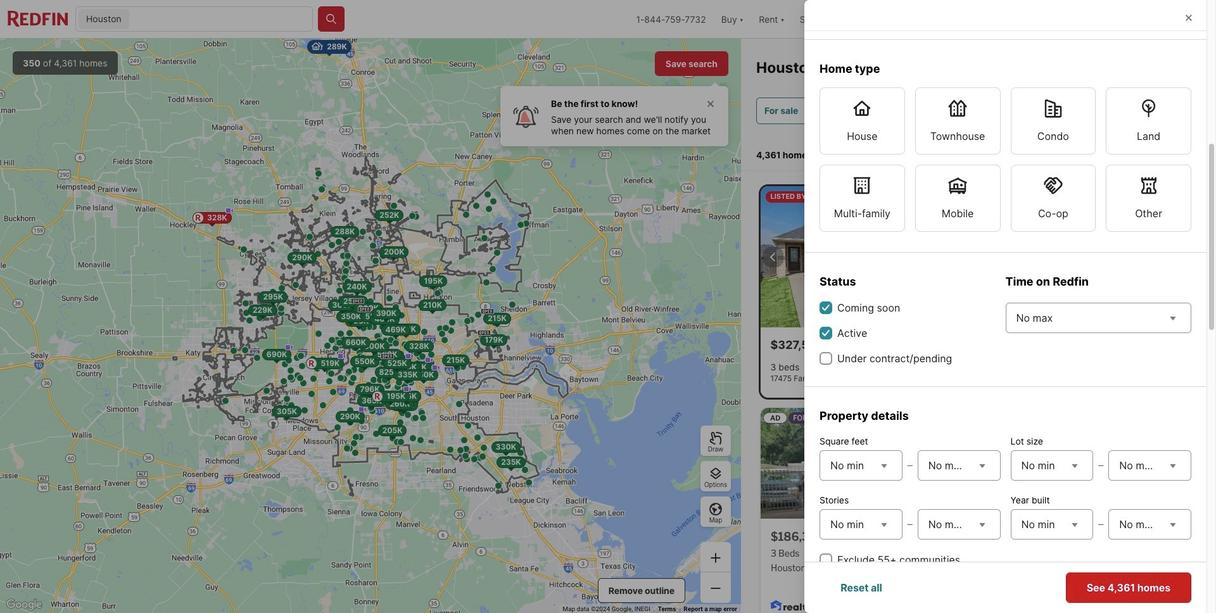 Task type: vqa. For each thing, say whether or not it's contained in the screenshot.
first cell from right
yes



Task type: describe. For each thing, give the bounding box(es) containing it.
next image
[[952, 249, 967, 265]]

ad element
[[761, 408, 972, 613]]

Add home to favorites checkbox
[[1167, 557, 1187, 577]]

number of bathrooms row
[[820, 0, 1192, 19]]

toggle search results photos view tab
[[1092, 137, 1143, 168]]

1 cell from the left
[[822, 0, 875, 17]]

advertisement image
[[754, 403, 979, 613]]

toggle search results table view tab
[[1145, 137, 1189, 168]]

submit search image
[[325, 13, 338, 25]]

share home image
[[1144, 559, 1159, 575]]



Task type: locate. For each thing, give the bounding box(es) containing it.
None checkbox
[[820, 302, 832, 314], [820, 554, 832, 566], [820, 302, 832, 314], [820, 554, 832, 566]]

add home to favorites image
[[1169, 559, 1184, 575]]

None checkbox
[[820, 327, 832, 340], [820, 352, 832, 365], [820, 327, 832, 340], [820, 352, 832, 365]]

2 cell from the left
[[1142, 0, 1190, 17]]

map region
[[0, 39, 741, 613]]

cell
[[822, 0, 875, 17], [1142, 0, 1190, 17]]

None search field
[[132, 7, 312, 32]]

list box
[[820, 87, 1192, 232]]

previous image
[[766, 249, 781, 265]]

select a min and max value element
[[820, 448, 1001, 483], [1011, 448, 1192, 483], [820, 507, 1001, 542], [1011, 507, 1192, 542]]

1 horizontal spatial cell
[[1142, 0, 1190, 17]]

tab list
[[1079, 134, 1201, 171]]

0 horizontal spatial cell
[[822, 0, 875, 17]]

google image
[[3, 597, 45, 613]]

option
[[820, 87, 905, 155], [915, 87, 1001, 155], [1011, 87, 1096, 155], [1106, 87, 1192, 155], [820, 165, 905, 232], [915, 165, 1001, 232], [1011, 165, 1096, 232], [1106, 165, 1192, 232]]

dialog
[[805, 0, 1216, 613]]



